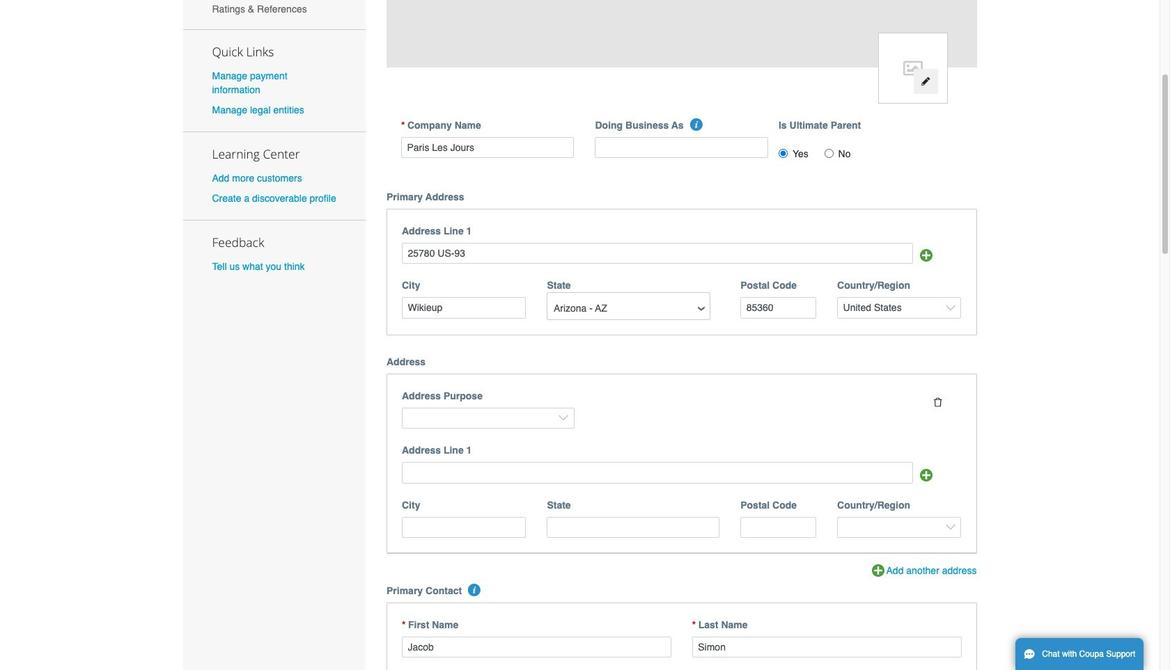 Task type: describe. For each thing, give the bounding box(es) containing it.
1 horizontal spatial additional information image
[[690, 118, 703, 131]]

1 vertical spatial additional information image
[[468, 584, 481, 597]]

remove image
[[933, 398, 943, 408]]

logo image
[[878, 32, 948, 104]]

add image
[[920, 249, 933, 262]]

background image
[[387, 0, 977, 67]]



Task type: vqa. For each thing, say whether or not it's contained in the screenshot.
topmost Sustainability
no



Task type: locate. For each thing, give the bounding box(es) containing it.
add image
[[920, 469, 933, 482]]

None radio
[[779, 149, 788, 158]]

None radio
[[824, 149, 833, 158]]

None text field
[[401, 137, 574, 158], [595, 137, 768, 158], [402, 243, 913, 264], [741, 297, 816, 319], [402, 517, 526, 539], [547, 517, 720, 539], [741, 517, 816, 539], [402, 637, 671, 659], [692, 637, 962, 659], [401, 137, 574, 158], [595, 137, 768, 158], [402, 243, 913, 264], [741, 297, 816, 319], [402, 517, 526, 539], [547, 517, 720, 539], [741, 517, 816, 539], [402, 637, 671, 659], [692, 637, 962, 659]]

0 horizontal spatial additional information image
[[468, 584, 481, 597]]

None text field
[[402, 297, 526, 319], [402, 463, 913, 484], [402, 297, 526, 319], [402, 463, 913, 484]]

0 vertical spatial additional information image
[[690, 118, 703, 131]]

Select an Option text field
[[548, 298, 709, 319]]

additional information image
[[690, 118, 703, 131], [468, 584, 481, 597]]

change image image
[[921, 77, 931, 87]]



